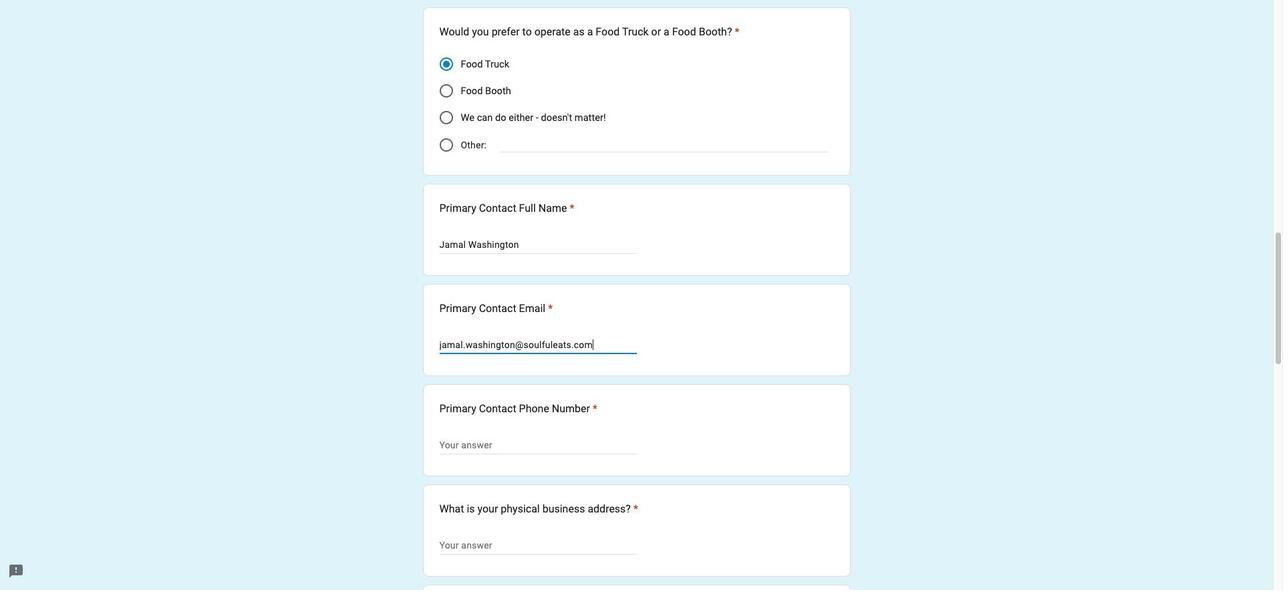 Task type: locate. For each thing, give the bounding box(es) containing it.
None text field
[[440, 337, 637, 353], [440, 438, 637, 454], [440, 538, 637, 554], [440, 337, 637, 353], [440, 438, 637, 454], [440, 538, 637, 554]]

None text field
[[440, 237, 637, 253]]

heading
[[440, 24, 740, 40], [440, 201, 575, 217], [440, 301, 553, 317], [440, 401, 598, 417], [440, 502, 639, 518]]

None radio
[[440, 139, 453, 152]]

required question element
[[733, 24, 740, 40], [567, 201, 575, 217], [546, 301, 553, 317], [590, 401, 598, 417], [631, 502, 639, 518]]

required question element for 4th heading from the top of the page
[[590, 401, 598, 417]]

1 heading from the top
[[440, 24, 740, 40]]

2 heading from the top
[[440, 201, 575, 217]]

4 heading from the top
[[440, 401, 598, 417]]

required question element for 3rd heading from the top of the page
[[546, 301, 553, 317]]

report a problem to google image
[[8, 564, 24, 580]]

we can do either - doesn't matter! image
[[440, 111, 453, 125]]



Task type: vqa. For each thing, say whether or not it's contained in the screenshot.
Edit menu item
no



Task type: describe. For each thing, give the bounding box(es) containing it.
required question element for 4th heading from the bottom
[[567, 201, 575, 217]]

5 heading from the top
[[440, 502, 639, 518]]

Food Truck radio
[[440, 58, 453, 71]]

Other response text field
[[500, 137, 829, 152]]

Food Booth radio
[[440, 84, 453, 98]]

We can do either - doesn't matter! radio
[[440, 111, 453, 125]]

food truck image
[[443, 61, 450, 68]]

food booth image
[[440, 84, 453, 98]]

3 heading from the top
[[440, 301, 553, 317]]

required question element for first heading from the bottom of the page
[[631, 502, 639, 518]]

required question element for first heading from the top
[[733, 24, 740, 40]]



